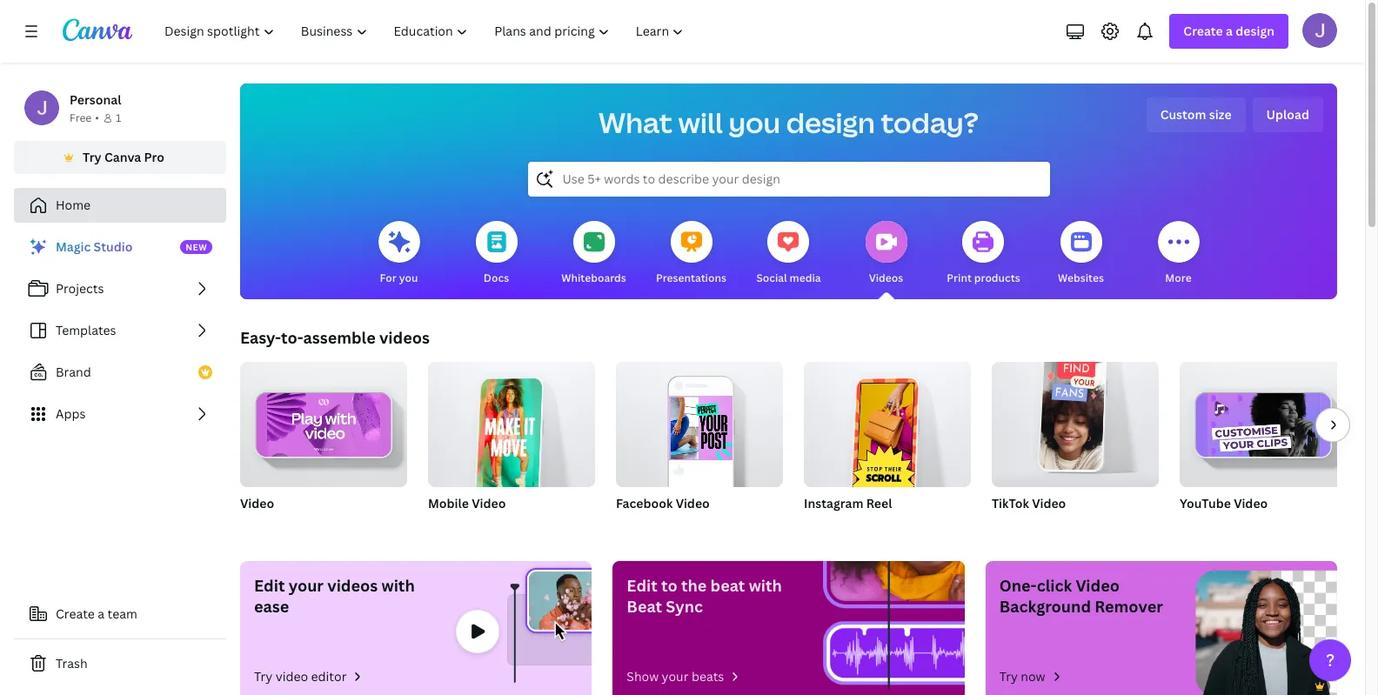 Task type: describe. For each thing, give the bounding box(es) containing it.
free •
[[70, 111, 99, 125]]

videos button
[[866, 209, 908, 299]]

more
[[1166, 271, 1192, 286]]

will
[[679, 104, 723, 141]]

youtube
[[1180, 495, 1232, 512]]

to-
[[281, 327, 303, 348]]

studio
[[94, 239, 133, 255]]

sync
[[666, 596, 703, 617]]

editor
[[311, 669, 347, 685]]

video for facebook video
[[676, 495, 710, 512]]

instagram reel
[[804, 495, 893, 512]]

magic
[[56, 239, 91, 255]]

group for mobile video group
[[428, 355, 595, 498]]

edit for edit your videos with ease
[[254, 575, 285, 596]]

websites button
[[1059, 209, 1105, 299]]

try video editor
[[254, 669, 347, 685]]

you inside button
[[399, 271, 418, 286]]

group for "video" group
[[240, 355, 407, 487]]

tiktok video
[[992, 495, 1067, 512]]

media
[[790, 271, 821, 286]]

video inside one-click video background remover
[[1076, 575, 1120, 596]]

try for one-click video background remover
[[1000, 669, 1018, 685]]

what
[[599, 104, 673, 141]]

free
[[70, 111, 92, 125]]

mobile
[[428, 495, 469, 512]]

whiteboards button
[[562, 209, 627, 299]]

beat
[[711, 575, 745, 596]]

edit to the beat with beat sync
[[627, 575, 783, 617]]

products
[[975, 271, 1021, 286]]

facebook video
[[616, 495, 710, 512]]

facebook video group
[[616, 355, 783, 534]]

try inside try canva pro button
[[83, 149, 102, 165]]

new
[[186, 241, 207, 253]]

top level navigation element
[[153, 14, 699, 49]]

home link
[[14, 188, 226, 223]]

list containing magic studio
[[14, 230, 226, 432]]

templates link
[[14, 313, 226, 348]]

personal
[[70, 91, 121, 108]]

show
[[627, 669, 659, 685]]

videos
[[869, 271, 904, 286]]

video
[[276, 669, 308, 685]]

easy-
[[240, 327, 281, 348]]

size
[[1210, 106, 1232, 123]]

whiteboards
[[562, 271, 627, 286]]

websites
[[1059, 271, 1105, 286]]

mobile video group
[[428, 355, 595, 534]]

Search search field
[[563, 163, 1015, 196]]

assemble
[[303, 327, 376, 348]]

create for create a design
[[1184, 23, 1224, 39]]

show your beats
[[627, 669, 725, 685]]

today?
[[881, 104, 979, 141]]

custom
[[1161, 106, 1207, 123]]

facebook
[[616, 495, 673, 512]]

try canva pro button
[[14, 141, 226, 174]]

videos inside edit your videos with ease
[[327, 575, 378, 596]]

projects
[[56, 280, 104, 297]]

apps link
[[14, 397, 226, 432]]

a for team
[[98, 606, 105, 622]]

your for beats
[[662, 669, 689, 685]]

print products
[[947, 271, 1021, 286]]

click
[[1037, 575, 1073, 596]]

trash link
[[14, 647, 226, 682]]

upload button
[[1253, 97, 1324, 132]]

custom size button
[[1147, 97, 1246, 132]]

youtube video group
[[1180, 355, 1348, 534]]

brand link
[[14, 355, 226, 390]]

for
[[380, 271, 397, 286]]

group for tiktok video group
[[992, 352, 1160, 487]]

social media button
[[757, 209, 821, 299]]

mobile video
[[428, 495, 506, 512]]

what will you design today?
[[599, 104, 979, 141]]

video for youtube video
[[1234, 495, 1269, 512]]

easy-to-assemble videos
[[240, 327, 430, 348]]

0 vertical spatial videos
[[379, 327, 430, 348]]

0 vertical spatial you
[[729, 104, 781, 141]]

try now
[[1000, 669, 1046, 685]]

•
[[95, 111, 99, 125]]

tiktok video group
[[992, 352, 1160, 534]]

create a team
[[56, 606, 137, 622]]

docs
[[484, 271, 509, 286]]

create a team button
[[14, 597, 226, 632]]

video group
[[240, 355, 407, 534]]

create for create a team
[[56, 606, 95, 622]]



Task type: vqa. For each thing, say whether or not it's contained in the screenshot.
isn't
no



Task type: locate. For each thing, give the bounding box(es) containing it.
list
[[14, 230, 226, 432]]

0 horizontal spatial create
[[56, 606, 95, 622]]

with inside the edit to the beat with beat sync
[[749, 575, 783, 596]]

background
[[1000, 596, 1092, 617]]

jacob simon image
[[1303, 13, 1338, 48]]

0 horizontal spatial your
[[289, 575, 324, 596]]

a for design
[[1227, 23, 1233, 39]]

create inside create a design dropdown button
[[1184, 23, 1224, 39]]

now
[[1021, 669, 1046, 685]]

None search field
[[528, 162, 1050, 197]]

tiktok
[[992, 495, 1030, 512]]

social
[[757, 271, 788, 286]]

presentations
[[656, 271, 727, 286]]

2 horizontal spatial try
[[1000, 669, 1018, 685]]

a inside button
[[98, 606, 105, 622]]

video for mobile video
[[472, 495, 506, 512]]

design up search 'search box'
[[787, 104, 876, 141]]

0 vertical spatial design
[[1236, 23, 1275, 39]]

with inside edit your videos with ease
[[382, 575, 415, 596]]

1 horizontal spatial design
[[1236, 23, 1275, 39]]

print
[[947, 271, 972, 286]]

a left team
[[98, 606, 105, 622]]

team
[[108, 606, 137, 622]]

print products button
[[947, 209, 1021, 299]]

group
[[992, 352, 1160, 487], [240, 355, 407, 487], [428, 355, 595, 498], [616, 355, 783, 487], [804, 355, 971, 498], [1180, 355, 1348, 487]]

create a design
[[1184, 23, 1275, 39]]

a
[[1227, 23, 1233, 39], [98, 606, 105, 622]]

0 horizontal spatial edit
[[254, 575, 285, 596]]

you right for
[[399, 271, 418, 286]]

videos down for you on the left of the page
[[379, 327, 430, 348]]

edit for edit to the beat with beat sync
[[627, 575, 658, 596]]

canva
[[104, 149, 141, 165]]

edit
[[254, 575, 285, 596], [627, 575, 658, 596]]

social media
[[757, 271, 821, 286]]

design inside create a design dropdown button
[[1236, 23, 1275, 39]]

0 vertical spatial create
[[1184, 23, 1224, 39]]

templates
[[56, 322, 116, 339]]

your inside edit your videos with ease
[[289, 575, 324, 596]]

with
[[382, 575, 415, 596], [749, 575, 783, 596]]

group for instagram reel group
[[804, 355, 971, 498]]

try left video
[[254, 669, 273, 685]]

1 horizontal spatial edit
[[627, 575, 658, 596]]

you
[[729, 104, 781, 141], [399, 271, 418, 286]]

trash
[[56, 655, 88, 672]]

edit inside edit your videos with ease
[[254, 575, 285, 596]]

0 horizontal spatial you
[[399, 271, 418, 286]]

you right "will"
[[729, 104, 781, 141]]

0 horizontal spatial a
[[98, 606, 105, 622]]

your for videos
[[289, 575, 324, 596]]

home
[[56, 197, 91, 213]]

beat
[[627, 596, 663, 617]]

design left the jacob simon image
[[1236, 23, 1275, 39]]

for you button
[[378, 209, 420, 299]]

1 vertical spatial a
[[98, 606, 105, 622]]

brand
[[56, 364, 91, 380]]

create left team
[[56, 606, 95, 622]]

create a design button
[[1170, 14, 1289, 49]]

one-click video background remover
[[1000, 575, 1164, 617]]

video
[[240, 495, 274, 512], [472, 495, 506, 512], [676, 495, 710, 512], [1033, 495, 1067, 512], [1234, 495, 1269, 512], [1076, 575, 1120, 596]]

1 horizontal spatial create
[[1184, 23, 1224, 39]]

try canva pro
[[83, 149, 164, 165]]

2 with from the left
[[749, 575, 783, 596]]

edit inside the edit to the beat with beat sync
[[627, 575, 658, 596]]

group for 'youtube video' group
[[1180, 355, 1348, 487]]

custom size
[[1161, 106, 1232, 123]]

more button
[[1158, 209, 1200, 299]]

create
[[1184, 23, 1224, 39], [56, 606, 95, 622]]

presentations button
[[656, 209, 727, 299]]

the
[[682, 575, 707, 596]]

reel
[[867, 495, 893, 512]]

1 horizontal spatial you
[[729, 104, 781, 141]]

instagram
[[804, 495, 864, 512]]

pro
[[144, 149, 164, 165]]

instagram reel group
[[804, 355, 971, 534]]

try left now
[[1000, 669, 1018, 685]]

1 horizontal spatial try
[[254, 669, 273, 685]]

apps
[[56, 406, 86, 422]]

ease
[[254, 596, 289, 617]]

1 horizontal spatial with
[[749, 575, 783, 596]]

one-
[[1000, 575, 1037, 596]]

a inside dropdown button
[[1227, 23, 1233, 39]]

try for edit your videos with ease
[[254, 669, 273, 685]]

to
[[662, 575, 678, 596]]

1 vertical spatial create
[[56, 606, 95, 622]]

for you
[[380, 271, 418, 286]]

1 edit from the left
[[254, 575, 285, 596]]

a up size
[[1227, 23, 1233, 39]]

edit your videos with ease
[[254, 575, 415, 617]]

create up custom size
[[1184, 23, 1224, 39]]

0 horizontal spatial with
[[382, 575, 415, 596]]

1 horizontal spatial your
[[662, 669, 689, 685]]

1 vertical spatial videos
[[327, 575, 378, 596]]

videos right ease on the left of page
[[327, 575, 378, 596]]

1 horizontal spatial videos
[[379, 327, 430, 348]]

group for facebook video group
[[616, 355, 783, 487]]

docs button
[[476, 209, 518, 299]]

0 vertical spatial your
[[289, 575, 324, 596]]

1 horizontal spatial a
[[1227, 23, 1233, 39]]

video for tiktok video
[[1033, 495, 1067, 512]]

remover
[[1095, 596, 1164, 617]]

design
[[1236, 23, 1275, 39], [787, 104, 876, 141]]

1 vertical spatial your
[[662, 669, 689, 685]]

1 vertical spatial design
[[787, 104, 876, 141]]

projects link
[[14, 272, 226, 306]]

videos
[[379, 327, 430, 348], [327, 575, 378, 596]]

0 horizontal spatial videos
[[327, 575, 378, 596]]

upload
[[1267, 106, 1310, 123]]

your
[[289, 575, 324, 596], [662, 669, 689, 685]]

beats
[[692, 669, 725, 685]]

1
[[116, 111, 121, 125]]

0 horizontal spatial design
[[787, 104, 876, 141]]

create inside create a team button
[[56, 606, 95, 622]]

2 edit from the left
[[627, 575, 658, 596]]

youtube video
[[1180, 495, 1269, 512]]

0 vertical spatial a
[[1227, 23, 1233, 39]]

1 vertical spatial you
[[399, 271, 418, 286]]

0 horizontal spatial try
[[83, 149, 102, 165]]

try left canva
[[83, 149, 102, 165]]

1 with from the left
[[382, 575, 415, 596]]

magic studio
[[56, 239, 133, 255]]



